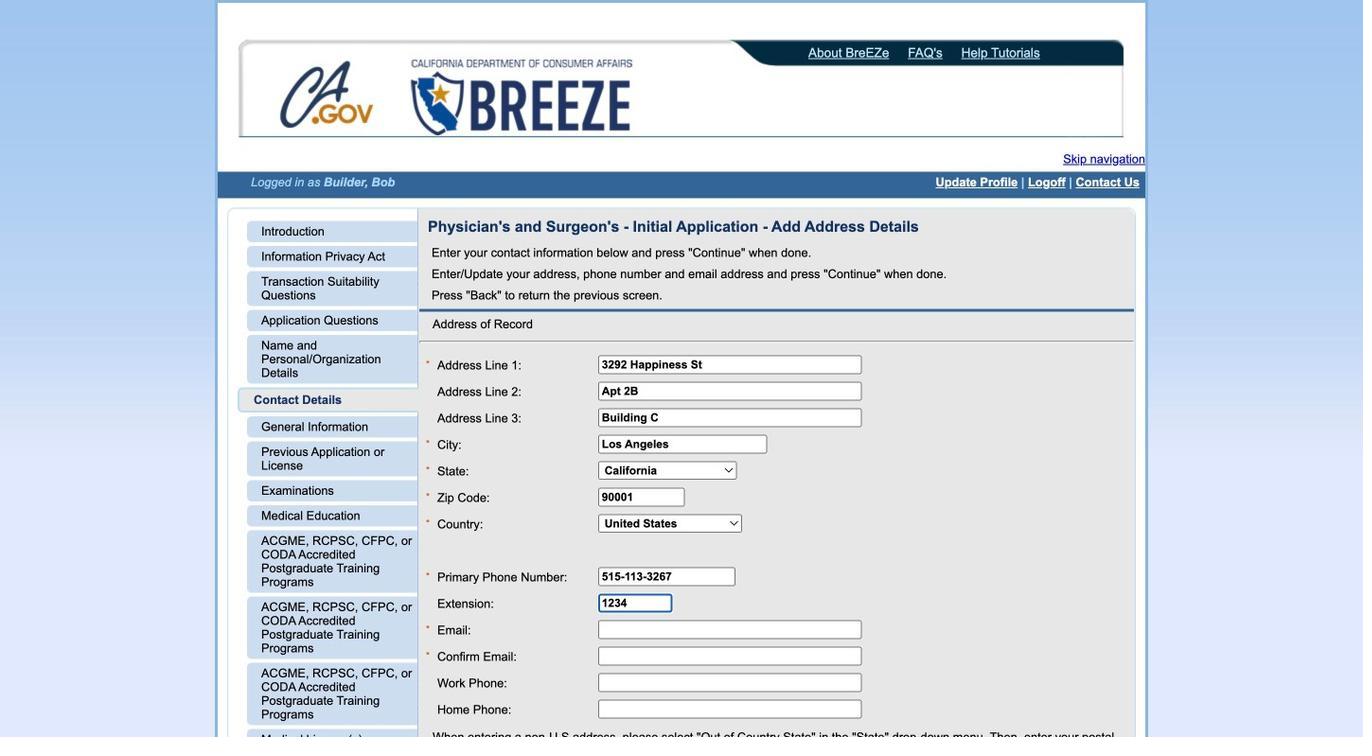 Task type: vqa. For each thing, say whether or not it's contained in the screenshot.
submit
no



Task type: describe. For each thing, give the bounding box(es) containing it.
state of california breeze image
[[407, 60, 636, 135]]



Task type: locate. For each thing, give the bounding box(es) containing it.
None text field
[[598, 355, 862, 374], [598, 382, 862, 401], [598, 435, 767, 454], [598, 567, 735, 586], [598, 673, 862, 692], [598, 355, 862, 374], [598, 382, 862, 401], [598, 435, 767, 454], [598, 567, 735, 586], [598, 673, 862, 692]]

ca.gov image
[[279, 60, 376, 134]]

None text field
[[598, 408, 862, 427], [598, 488, 685, 507], [598, 594, 673, 613], [598, 620, 862, 639], [598, 647, 862, 666], [598, 700, 862, 719], [598, 408, 862, 427], [598, 488, 685, 507], [598, 594, 673, 613], [598, 620, 862, 639], [598, 647, 862, 666], [598, 700, 862, 719]]



